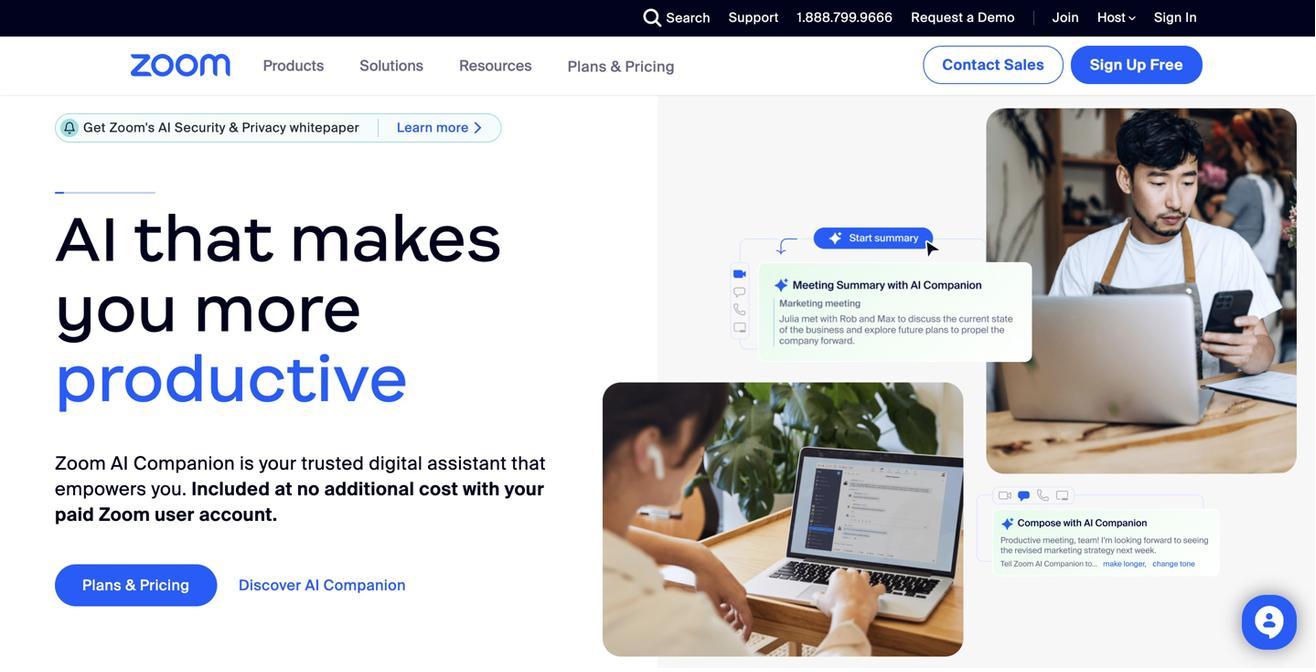 Task type: locate. For each thing, give the bounding box(es) containing it.
companion
[[133, 452, 235, 476], [324, 576, 406, 596]]

that inside ai that makes you more
[[134, 199, 274, 279]]

that
[[134, 199, 274, 279], [512, 452, 546, 476]]

that inside zoom ai companion is your trusted digital assistant that empowers you.
[[512, 452, 546, 476]]

user
[[155, 504, 195, 527]]

demo
[[978, 9, 1016, 26]]

privacy
[[242, 120, 286, 137]]

2 vertical spatial &
[[125, 576, 136, 596]]

0 horizontal spatial pricing
[[140, 576, 190, 596]]

request a demo
[[912, 9, 1016, 26]]

sign for sign in
[[1155, 9, 1183, 26]]

0 vertical spatial more
[[436, 120, 469, 136]]

you.
[[151, 478, 187, 501]]

0 vertical spatial that
[[134, 199, 274, 279]]

0 horizontal spatial your
[[259, 452, 297, 476]]

1 vertical spatial sign
[[1091, 55, 1123, 75]]

plans right resources dropdown button
[[568, 57, 607, 76]]

banner
[[109, 37, 1207, 97]]

1.888.799.9666 button
[[784, 0, 898, 37], [798, 9, 893, 26]]

trusted
[[302, 452, 364, 476]]

pricing
[[625, 57, 675, 76], [140, 576, 190, 596]]

search
[[667, 10, 711, 27]]

cost
[[419, 478, 459, 501]]

0 vertical spatial companion
[[133, 452, 235, 476]]

1 horizontal spatial that
[[512, 452, 546, 476]]

support link
[[716, 0, 784, 37], [729, 9, 779, 26]]

1 vertical spatial companion
[[324, 576, 406, 596]]

product information navigation
[[249, 37, 689, 97]]

zoom inside included at no additional cost with your paid zoom user account.
[[99, 504, 150, 527]]

zoom ai companion is your trusted digital assistant that empowers you.
[[55, 452, 546, 501]]

your up at on the left bottom
[[259, 452, 297, 476]]

request a demo link
[[898, 0, 1020, 37], [912, 9, 1016, 26]]

&
[[611, 57, 622, 76], [229, 120, 239, 137], [125, 576, 136, 596]]

discover
[[239, 576, 301, 596]]

0 horizontal spatial that
[[134, 199, 274, 279]]

ai
[[159, 120, 171, 137], [55, 199, 119, 279], [111, 452, 129, 476], [305, 576, 320, 596]]

banner containing contact sales
[[109, 37, 1207, 97]]

sign left in
[[1155, 9, 1183, 26]]

sign inside button
[[1091, 55, 1123, 75]]

1 vertical spatial &
[[229, 120, 239, 137]]

plans
[[568, 57, 607, 76], [82, 576, 122, 596]]

0 vertical spatial sign
[[1155, 9, 1183, 26]]

plans & pricing
[[568, 57, 675, 76], [82, 576, 190, 596]]

resources button
[[459, 37, 540, 95]]

contact
[[943, 55, 1001, 75]]

companion for discover
[[324, 576, 406, 596]]

ai inside ai that makes you more
[[55, 199, 119, 279]]

plans & pricing link
[[568, 57, 675, 76], [568, 57, 675, 76], [55, 565, 217, 607]]

0 vertical spatial pricing
[[625, 57, 675, 76]]

1 horizontal spatial pricing
[[625, 57, 675, 76]]

zoom interface icon image
[[672, 228, 1033, 374], [977, 487, 1221, 578]]

0 horizontal spatial plans & pricing
[[82, 576, 190, 596]]

products button
[[263, 37, 333, 95]]

more
[[436, 120, 469, 136], [194, 269, 362, 349]]

join link left host
[[1040, 0, 1084, 37]]

0 vertical spatial your
[[259, 452, 297, 476]]

at
[[275, 478, 293, 501]]

additional
[[324, 478, 415, 501]]

join link
[[1040, 0, 1084, 37], [1053, 9, 1080, 26]]

no
[[297, 478, 320, 501]]

host
[[1098, 9, 1129, 26]]

get
[[83, 120, 106, 137]]

pricing down user
[[140, 576, 190, 596]]

1 vertical spatial more
[[194, 269, 362, 349]]

sign left up
[[1091, 55, 1123, 75]]

plans & pricing down search button
[[568, 57, 675, 76]]

1 horizontal spatial companion
[[324, 576, 406, 596]]

ai inside the discover ai companion link
[[305, 576, 320, 596]]

sign in
[[1155, 9, 1198, 26]]

solutions button
[[360, 37, 432, 95]]

zoom down empowers
[[99, 504, 150, 527]]

security
[[175, 120, 226, 137]]

0 vertical spatial plans
[[568, 57, 607, 76]]

sign in link
[[1141, 0, 1207, 37], [1155, 9, 1198, 26]]

0 horizontal spatial more
[[194, 269, 362, 349]]

1 vertical spatial zoom
[[99, 504, 150, 527]]

companion inside zoom ai companion is your trusted digital assistant that empowers you.
[[133, 452, 235, 476]]

0 vertical spatial &
[[611, 57, 622, 76]]

your
[[259, 452, 297, 476], [505, 478, 545, 501]]

0 vertical spatial zoom
[[55, 452, 106, 476]]

zoom
[[55, 452, 106, 476], [99, 504, 150, 527]]

0 horizontal spatial &
[[125, 576, 136, 596]]

1 horizontal spatial plans & pricing
[[568, 57, 675, 76]]

pricing down search button
[[625, 57, 675, 76]]

meetings navigation
[[920, 37, 1207, 88]]

2 horizontal spatial &
[[611, 57, 622, 76]]

1 horizontal spatial sign
[[1155, 9, 1183, 26]]

free
[[1151, 55, 1184, 75]]

0 horizontal spatial sign
[[1091, 55, 1123, 75]]

sign
[[1155, 9, 1183, 26], [1091, 55, 1123, 75]]

a
[[967, 9, 975, 26]]

is
[[240, 452, 255, 476]]

1 vertical spatial plans & pricing
[[82, 576, 190, 596]]

plans down the paid
[[82, 576, 122, 596]]

0 horizontal spatial companion
[[133, 452, 235, 476]]

sales
[[1005, 55, 1045, 75]]

your inside included at no additional cost with your paid zoom user account.
[[505, 478, 545, 501]]

in
[[1186, 9, 1198, 26]]

1 vertical spatial that
[[512, 452, 546, 476]]

more inside ai that makes you more
[[194, 269, 362, 349]]

search button
[[630, 0, 716, 37]]

paid
[[55, 504, 94, 527]]

1 vertical spatial zoom interface icon image
[[977, 487, 1221, 578]]

1 horizontal spatial your
[[505, 478, 545, 501]]

0 vertical spatial zoom interface icon image
[[672, 228, 1033, 374]]

0 vertical spatial plans & pricing
[[568, 57, 675, 76]]

sign up free button
[[1072, 46, 1203, 84]]

your right with
[[505, 478, 545, 501]]

1 vertical spatial plans
[[82, 576, 122, 596]]

zoom up empowers
[[55, 452, 106, 476]]

1 vertical spatial your
[[505, 478, 545, 501]]

0 horizontal spatial plans
[[82, 576, 122, 596]]

plans & pricing down user
[[82, 576, 190, 596]]

1 horizontal spatial plans
[[568, 57, 607, 76]]



Task type: describe. For each thing, give the bounding box(es) containing it.
account.
[[199, 504, 278, 527]]

learn more
[[397, 120, 469, 136]]

whitepaper
[[290, 120, 360, 137]]

makes
[[290, 199, 503, 279]]

with
[[463, 478, 500, 501]]

1 horizontal spatial &
[[229, 120, 239, 137]]

host button
[[1098, 9, 1137, 27]]

contact sales
[[943, 55, 1045, 75]]

ai that makes you more
[[55, 199, 503, 349]]

plans & pricing inside product information navigation
[[568, 57, 675, 76]]

productive
[[55, 340, 409, 419]]

support
[[729, 9, 779, 26]]

sign for sign up free
[[1091, 55, 1123, 75]]

1.888.799.9666
[[798, 9, 893, 26]]

discover ai companion
[[239, 576, 406, 596]]

ai inside zoom ai companion is your trusted digital assistant that empowers you.
[[111, 452, 129, 476]]

solutions
[[360, 56, 424, 75]]

discover ai companion link
[[239, 565, 434, 607]]

products
[[263, 56, 324, 75]]

contact sales link
[[924, 46, 1064, 84]]

request
[[912, 9, 964, 26]]

resources
[[459, 56, 532, 75]]

join link up meetings navigation
[[1053, 9, 1080, 26]]

included at no additional cost with your paid zoom user account.
[[55, 478, 545, 527]]

assistant
[[428, 452, 507, 476]]

& inside product information navigation
[[611, 57, 622, 76]]

get zoom's ai security & privacy whitepaper
[[83, 120, 360, 137]]

zoom inside zoom ai companion is your trusted digital assistant that empowers you.
[[55, 452, 106, 476]]

join
[[1053, 9, 1080, 26]]

companion for zoom
[[133, 452, 235, 476]]

learn
[[397, 120, 433, 136]]

pricing inside product information navigation
[[625, 57, 675, 76]]

sign up free
[[1091, 55, 1184, 75]]

empowers
[[55, 478, 147, 501]]

1 horizontal spatial more
[[436, 120, 469, 136]]

right image
[[469, 120, 488, 136]]

1 vertical spatial pricing
[[140, 576, 190, 596]]

zoom logo image
[[131, 54, 231, 77]]

plans inside product information navigation
[[568, 57, 607, 76]]

up
[[1127, 55, 1147, 75]]

zoom's
[[109, 120, 155, 137]]

included
[[192, 478, 270, 501]]

digital
[[369, 452, 423, 476]]

your inside zoom ai companion is your trusted digital assistant that empowers you.
[[259, 452, 297, 476]]

you
[[55, 269, 178, 349]]



Task type: vqa. For each thing, say whether or not it's contained in the screenshot.
menu item
no



